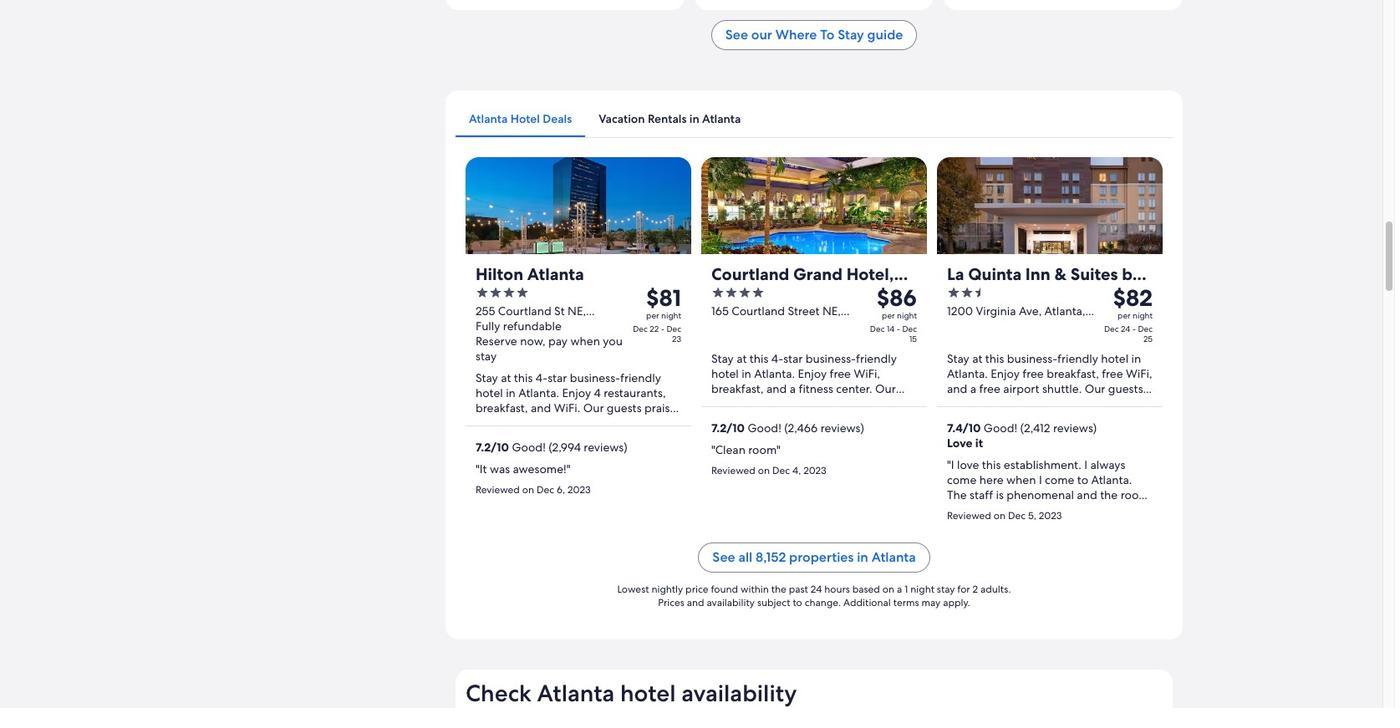 Task type: locate. For each thing, give the bounding box(es) containing it.
0 horizontal spatial reviewed
[[476, 483, 520, 497]]

dec
[[633, 324, 648, 335], [667, 324, 682, 335], [870, 324, 885, 335], [903, 324, 917, 335], [1105, 324, 1119, 335], [1138, 324, 1153, 335], [773, 464, 790, 478], [537, 483, 555, 497], [1009, 509, 1026, 523]]

on down awesome!"
[[522, 483, 534, 497]]

this for $81
[[514, 371, 533, 386]]

found
[[711, 583, 738, 596]]

0 horizontal spatial friendly
[[621, 371, 661, 386]]

see all 8,152 properties in atlanta link
[[699, 543, 930, 573]]

phenomenal
[[1007, 488, 1075, 503]]

in up rooms in the right bottom of the page
[[742, 366, 752, 381]]

in down $82 per night dec 24 - dec 25
[[1132, 351, 1142, 366]]

/ inside 7.2 / 10 good! (2,994 reviews) "it was awesome!" reviewed on dec 6, 2023
[[491, 440, 497, 455]]

guests up "clean
[[712, 396, 747, 412]]

business- up airport
[[1008, 351, 1058, 366]]

1 horizontal spatial our
[[752, 26, 773, 44]]

1 horizontal spatial come
[[1045, 473, 1075, 488]]

2 horizontal spatial our
[[1085, 381, 1106, 396]]

within
[[741, 583, 769, 596]]

see left the where
[[726, 26, 748, 44]]

"i
[[947, 458, 955, 473]]

0 horizontal spatial hotel
[[476, 386, 503, 401]]

0 horizontal spatial good!
[[512, 440, 546, 455]]

to right 'subject'
[[793, 596, 803, 610]]

see left all
[[713, 549, 736, 566]]

0 horizontal spatial a
[[790, 381, 796, 396]]

... inside stay at this business-friendly hotel in atlanta. enjoy free breakfast, free wifi, and a free airport shuttle. our guests praise the breakfast and the helpful ...
[[1139, 396, 1148, 412]]

night inside $82 per night dec 24 - dec 25
[[1133, 310, 1153, 321]]

1 xsmall image from the left
[[516, 286, 529, 299]]

2023 right the 5,
[[1039, 509, 1062, 523]]

on
[[758, 464, 770, 478], [522, 483, 534, 497], [994, 509, 1006, 523], [883, 583, 895, 596]]

7.2 / 10 good! (2,994 reviews) "it was awesome!" reviewed on dec 6, 2023
[[476, 440, 628, 497]]

at
[[737, 351, 747, 366], [973, 351, 983, 366], [501, 371, 511, 386]]

2 horizontal spatial reviews)
[[1054, 421, 1097, 436]]

reviewed
[[712, 464, 756, 478], [476, 483, 520, 497], [947, 509, 992, 523]]

night inside lowest nightly price found within the past 24 hours based on a 1 night stay for 2 adults. prices and availability subject to change. additional terms may apply.
[[911, 583, 935, 596]]

$86 per night dec 14 - dec 15
[[870, 283, 917, 345]]

this for $86
[[750, 351, 769, 366]]

praise
[[749, 396, 781, 412], [947, 396, 980, 412], [645, 401, 677, 416]]

2 horizontal spatial good!
[[984, 421, 1018, 436]]

1 horizontal spatial stay
[[937, 583, 955, 596]]

was right "it on the left bottom
[[490, 462, 510, 477]]

star up wifi.
[[548, 371, 567, 386]]

staff left is
[[970, 488, 993, 503]]

1 horizontal spatial reviews)
[[821, 421, 865, 436]]

4- inside the stay at this 4-star business-friendly hotel in atlanta. enjoy 4 restaurants, breakfast, and wifi. our guests praise the breakfast and the bar in our reviews. ...
[[536, 371, 548, 386]]

friendly down 14
[[856, 351, 897, 366]]

2 vertical spatial 2023
[[1039, 509, 1062, 523]]

2 horizontal spatial breakfast,
[[1047, 366, 1099, 381]]

the
[[784, 396, 802, 412], [894, 396, 912, 412], [982, 396, 1000, 412], [1078, 396, 1096, 412], [476, 416, 493, 431], [572, 416, 589, 431], [1101, 488, 1118, 503], [772, 583, 787, 596]]

1 horizontal spatial was
[[947, 503, 968, 518]]

0 horizontal spatial staff
[[845, 396, 868, 412]]

stay inside fully refundable reserve now, pay when you stay
[[476, 349, 497, 364]]

business- inside stay at this business-friendly hotel in atlanta. enjoy free breakfast, free wifi, and a free airport shuttle. our guests praise the breakfast and the helpful ...
[[1008, 351, 1058, 366]]

hotel up reviews.
[[476, 386, 503, 401]]

- inside '$81 per night dec 22 - dec 23'
[[661, 324, 665, 335]]

refundable
[[503, 319, 562, 334]]

in
[[690, 112, 700, 127], [1132, 351, 1142, 366], [742, 366, 752, 381], [506, 386, 516, 401], [613, 416, 622, 431], [857, 549, 869, 566]]

wifi, for $82
[[1126, 366, 1153, 381]]

1 xsmall image from the left
[[476, 286, 489, 299]]

this for $82
[[986, 351, 1005, 366]]

0 horizontal spatial wifi,
[[854, 366, 880, 381]]

0 horizontal spatial when
[[571, 334, 600, 349]]

2 helpful from the left
[[1099, 396, 1136, 412]]

2 wifi, from the left
[[1126, 366, 1153, 381]]

our for $82
[[1085, 381, 1106, 396]]

22
[[650, 324, 659, 335]]

per inside $82 per night dec 24 - dec 25
[[1118, 310, 1131, 321]]

2023
[[804, 464, 827, 478], [568, 483, 591, 497], [1039, 509, 1062, 523]]

stay inside the stay at this 4-star business-friendly hotel in atlanta. enjoy free wifi, breakfast, and a fitness center. our guests praise the helpful staff and the clean rooms ...
[[712, 351, 734, 366]]

adults.
[[981, 583, 1011, 596]]

guests inside the stay at this 4-star business-friendly hotel in atlanta. enjoy 4 restaurants, breakfast, and wifi. our guests praise the breakfast and the bar in our reviews. ...
[[607, 401, 642, 416]]

this inside the stay at this 4-star business-friendly hotel in atlanta. enjoy free wifi, breakfast, and a fitness center. our guests praise the helpful staff and the clean rooms ...
[[750, 351, 769, 366]]

reviews)
[[821, 421, 865, 436], [1054, 421, 1097, 436], [584, 440, 628, 455]]

hotel inside stay at this business-friendly hotel in atlanta. enjoy free breakfast, free wifi, and a free airport shuttle. our guests praise the breakfast and the helpful ...
[[1102, 351, 1129, 366]]

was left clean."
[[947, 503, 968, 518]]

2 horizontal spatial /
[[963, 421, 969, 436]]

1 horizontal spatial 10
[[733, 421, 745, 436]]

1 horizontal spatial /
[[727, 421, 733, 436]]

good! up awesome!"
[[512, 440, 546, 455]]

- inside the $86 per night dec 14 - dec 15
[[897, 324, 901, 335]]

4- down fully refundable reserve now, pay when you stay
[[536, 371, 548, 386]]

1 horizontal spatial 2023
[[804, 464, 827, 478]]

enjoy left center.
[[798, 366, 827, 381]]

availability
[[707, 596, 755, 610]]

business- inside the stay at this 4-star business-friendly hotel in atlanta. enjoy 4 restaurants, breakfast, and wifi. our guests praise the breakfast and the bar in our reviews. ...
[[570, 371, 621, 386]]

at inside the stay at this 4-star business-friendly hotel in atlanta. enjoy free wifi, breakfast, and a fitness center. our guests praise the helpful staff and the clean rooms ...
[[737, 351, 747, 366]]

/ for $81
[[491, 440, 497, 455]]

the left airport
[[982, 396, 1000, 412]]

hilton
[[476, 264, 524, 285]]

1 helpful from the left
[[805, 396, 842, 412]]

4- inside the stay at this 4-star business-friendly hotel in atlanta. enjoy free wifi, breakfast, and a fitness center. our guests praise the helpful staff and the clean rooms ...
[[772, 351, 784, 366]]

to
[[1078, 473, 1089, 488], [793, 596, 803, 610]]

to
[[821, 26, 835, 44]]

at for $82
[[973, 351, 983, 366]]

7.2 for $86
[[712, 421, 727, 436]]

good! up room"
[[748, 421, 782, 436]]

2 horizontal spatial at
[[973, 351, 983, 366]]

0 horizontal spatial reviews)
[[584, 440, 628, 455]]

at inside stay at this business-friendly hotel in atlanta. enjoy free breakfast, free wifi, and a free airport shuttle. our guests praise the breakfast and the helpful ...
[[973, 351, 983, 366]]

stay inside the stay at this 4-star business-friendly hotel in atlanta. enjoy 4 restaurants, breakfast, and wifi. our guests praise the breakfast and the bar in our reviews. ...
[[476, 371, 498, 386]]

guests right 4
[[607, 401, 642, 416]]

0 vertical spatial 4-
[[772, 351, 784, 366]]

enjoy inside the stay at this 4-star business-friendly hotel in atlanta. enjoy 4 restaurants, breakfast, and wifi. our guests praise the breakfast and the bar in our reviews. ...
[[562, 386, 591, 401]]

stay inside stay at this business-friendly hotel in atlanta. enjoy free breakfast, free wifi, and a free airport shuttle. our guests praise the breakfast and the helpful ...
[[947, 351, 970, 366]]

dec left 4,
[[773, 464, 790, 478]]

4-
[[772, 351, 784, 366], [536, 371, 548, 386]]

staff right fitness
[[845, 396, 868, 412]]

3 per from the left
[[1118, 310, 1131, 321]]

good! inside 7.2 / 10 good! (2,466 reviews) "clean room" reviewed on dec 4, 2023
[[748, 421, 782, 436]]

(2,994
[[549, 440, 581, 455]]

per inside the $86 per night dec 14 - dec 15
[[882, 310, 895, 321]]

1 horizontal spatial per
[[882, 310, 895, 321]]

the inside 7.4 / 10 good! (2,412 reviews) love it "i love this establishment. i always come here when i come to atlanta. the staff is phenomenal and the room was clean." reviewed on dec 5, 2023
[[1101, 488, 1118, 503]]

stay down reserve
[[476, 371, 498, 386]]

breakfast, inside the stay at this 4-star business-friendly hotel in atlanta. enjoy free wifi, breakfast, and a fitness center. our guests praise the helpful staff and the clean rooms ...
[[712, 381, 764, 396]]

friendly inside the stay at this 4-star business-friendly hotel in atlanta. enjoy 4 restaurants, breakfast, and wifi. our guests praise the breakfast and the bar in our reviews. ...
[[621, 371, 661, 386]]

the up "it on the left bottom
[[476, 416, 493, 431]]

0 vertical spatial breakfast
[[1003, 396, 1052, 412]]

1 vertical spatial 4-
[[536, 371, 548, 386]]

our left the where
[[752, 26, 773, 44]]

25
[[1144, 334, 1153, 345]]

to left "always"
[[1078, 473, 1089, 488]]

7.2 inside 7.2 / 10 good! (2,466 reviews) "clean room" reviewed on dec 4, 2023
[[712, 421, 727, 436]]

night up the 25
[[1133, 310, 1153, 321]]

vacation rentals in atlanta
[[599, 112, 741, 127]]

love
[[957, 458, 980, 473]]

1 horizontal spatial wifi,
[[1126, 366, 1153, 381]]

reviews) down center.
[[821, 421, 865, 436]]

1 vertical spatial 2023
[[568, 483, 591, 497]]

atlanta. up 7.4
[[947, 366, 988, 381]]

here
[[980, 473, 1004, 488]]

and down "always"
[[1077, 488, 1098, 503]]

a left airport
[[971, 381, 977, 396]]

0 horizontal spatial praise
[[645, 401, 677, 416]]

1 horizontal spatial reviewed
[[712, 464, 756, 478]]

2 horizontal spatial friendly
[[1058, 351, 1099, 366]]

1 vertical spatial star
[[548, 371, 567, 386]]

guests for $82
[[1109, 381, 1144, 396]]

stay down fully
[[476, 349, 497, 364]]

- right the 22
[[661, 324, 665, 335]]

2 horizontal spatial per
[[1118, 310, 1131, 321]]

1 horizontal spatial business-
[[806, 351, 856, 366]]

1
[[905, 583, 908, 596]]

on down room"
[[758, 464, 770, 478]]

see
[[726, 26, 748, 44], [713, 549, 736, 566]]

1 vertical spatial 7.2
[[476, 440, 491, 455]]

rooms
[[743, 412, 776, 427]]

on down is
[[994, 509, 1006, 523]]

praise right clean at the right bottom of page
[[749, 396, 781, 412]]

1 horizontal spatial enjoy
[[798, 366, 827, 381]]

this right "love"
[[982, 458, 1001, 473]]

1 vertical spatial breakfast
[[496, 416, 546, 431]]

enjoy left shuttle. on the right bottom of page
[[991, 366, 1020, 381]]

free
[[830, 366, 851, 381], [1023, 366, 1044, 381], [1102, 366, 1124, 381], [980, 381, 1001, 396]]

1 wifi, from the left
[[854, 366, 880, 381]]

1 horizontal spatial at
[[737, 351, 747, 366]]

star inside the stay at this 4-star business-friendly hotel in atlanta. enjoy free wifi, breakfast, and a fitness center. our guests praise the helpful staff and the clean rooms ...
[[784, 351, 803, 366]]

reviews) right (2,412
[[1054, 421, 1097, 436]]

wifi, right fitness
[[854, 366, 880, 381]]

0 horizontal spatial was
[[490, 462, 510, 477]]

0 horizontal spatial our
[[625, 416, 643, 431]]

0 horizontal spatial ...
[[522, 431, 531, 446]]

breakfast, right airport
[[1047, 366, 1099, 381]]

... down the 25
[[1139, 396, 1148, 412]]

helpful inside the stay at this 4-star business-friendly hotel in atlanta. enjoy free wifi, breakfast, and a fitness center. our guests praise the helpful staff and the clean rooms ...
[[805, 396, 842, 412]]

3 - from the left
[[1133, 324, 1136, 335]]

10 up "clean
[[733, 421, 745, 436]]

friendly for $81
[[621, 371, 661, 386]]

$86
[[877, 283, 917, 313]]

2 horizontal spatial ...
[[1139, 396, 1148, 412]]

per inside '$81 per night dec 22 - dec 23'
[[646, 310, 659, 321]]

star up fitness
[[784, 351, 803, 366]]

when
[[571, 334, 600, 349], [1007, 473, 1037, 488]]

0 horizontal spatial enjoy
[[562, 386, 591, 401]]

helpful inside stay at this business-friendly hotel in atlanta. enjoy free breakfast, free wifi, and a free airport shuttle. our guests praise the breakfast and the helpful ...
[[1099, 396, 1136, 412]]

1 vertical spatial when
[[1007, 473, 1037, 488]]

7.2 inside 7.2 / 10 good! (2,994 reviews) "it was awesome!" reviewed on dec 6, 2023
[[476, 440, 491, 455]]

2 xsmall image from the left
[[712, 286, 725, 299]]

stay
[[838, 26, 864, 44], [712, 351, 734, 366], [947, 351, 970, 366], [476, 371, 498, 386]]

enjoy inside the stay at this 4-star business-friendly hotel in atlanta. enjoy free wifi, breakfast, and a fitness center. our guests praise the helpful staff and the clean rooms ...
[[798, 366, 827, 381]]

1 horizontal spatial helpful
[[1099, 396, 1136, 412]]

breakfast up (2,412
[[1003, 396, 1052, 412]]

0 vertical spatial reviewed
[[712, 464, 756, 478]]

stay at this 4-star business-friendly hotel in atlanta. enjoy free wifi, breakfast, and a fitness center. our guests praise the helpful staff and the clean rooms ...
[[712, 351, 912, 427]]

atlanta. down now,
[[519, 386, 560, 401]]

10 inside 7.2 / 10 good! (2,994 reviews) "it was awesome!" reviewed on dec 6, 2023
[[497, 440, 509, 455]]

guests
[[1109, 381, 1144, 396], [712, 396, 747, 412], [607, 401, 642, 416]]

1 horizontal spatial good!
[[748, 421, 782, 436]]

1 come from the left
[[947, 473, 977, 488]]

our right wifi.
[[583, 401, 604, 416]]

2 xsmall image from the left
[[489, 286, 503, 299]]

business-
[[806, 351, 856, 366], [1008, 351, 1058, 366], [570, 371, 621, 386]]

hotel
[[1102, 351, 1129, 366], [712, 366, 739, 381], [476, 386, 503, 401]]

hotel for $81
[[476, 386, 503, 401]]

24 left the 25
[[1121, 324, 1131, 335]]

and left wifi.
[[531, 401, 551, 416]]

xsmall image
[[476, 286, 489, 299], [489, 286, 503, 299], [503, 286, 516, 299], [947, 286, 961, 299]]

reviews) inside 7.2 / 10 good! (2,994 reviews) "it was awesome!" reviewed on dec 6, 2023
[[584, 440, 628, 455]]

0 horizontal spatial breakfast
[[496, 416, 546, 431]]

0 horizontal spatial helpful
[[805, 396, 842, 412]]

guests inside stay at this business-friendly hotel in atlanta. enjoy free breakfast, free wifi, and a free airport shuttle. our guests praise the breakfast and the helpful ...
[[1109, 381, 1144, 396]]

a inside the stay at this 4-star business-friendly hotel in atlanta. enjoy free wifi, breakfast, and a fitness center. our guests praise the helpful staff and the clean rooms ...
[[790, 381, 796, 396]]

1 horizontal spatial staff
[[970, 488, 993, 503]]

0 vertical spatial our
[[752, 26, 773, 44]]

/ inside 7.4 / 10 good! (2,412 reviews) love it "i love this establishment. i always come here when i come to atlanta. the staff is phenomenal and the room was clean." reviewed on dec 5, 2023
[[963, 421, 969, 436]]

tab list containing atlanta hotel deals
[[456, 101, 1173, 138]]

0 horizontal spatial -
[[661, 324, 665, 335]]

helpful
[[805, 396, 842, 412], [1099, 396, 1136, 412]]

atlanta. right establishment. at the right
[[1092, 473, 1133, 488]]

reviews) for $86
[[821, 421, 865, 436]]

0 horizontal spatial 10
[[497, 440, 509, 455]]

good! inside 7.4 / 10 good! (2,412 reviews) love it "i love this establishment. i always come here when i come to atlanta. the staff is phenomenal and the room was clean." reviewed on dec 5, 2023
[[984, 421, 1018, 436]]

was inside 7.4 / 10 good! (2,412 reviews) love it "i love this establishment. i always come here when i come to atlanta. the staff is phenomenal and the room was clean." reviewed on dec 5, 2023
[[947, 503, 968, 518]]

good! right the 'it'
[[984, 421, 1018, 436]]

praise inside the stay at this 4-star business-friendly hotel in atlanta. enjoy free wifi, breakfast, and a fitness center. our guests praise the helpful staff and the clean rooms ...
[[749, 396, 781, 412]]

- left the 25
[[1133, 324, 1136, 335]]

0 horizontal spatial stay
[[476, 349, 497, 364]]

1 horizontal spatial breakfast
[[1003, 396, 1052, 412]]

stay left for
[[937, 583, 955, 596]]

at inside the stay at this 4-star business-friendly hotel in atlanta. enjoy 4 restaurants, breakfast, and wifi. our guests praise the breakfast and the bar in our reviews. ...
[[501, 371, 511, 386]]

10 left (2,994
[[497, 440, 509, 455]]

1 vertical spatial staff
[[970, 488, 993, 503]]

at up clean at the right bottom of page
[[737, 351, 747, 366]]

at down reserve
[[501, 371, 511, 386]]

hotel inside the stay at this 4-star business-friendly hotel in atlanta. enjoy 4 restaurants, breakfast, and wifi. our guests praise the breakfast and the bar in our reviews. ...
[[476, 386, 503, 401]]

2 horizontal spatial reviewed
[[947, 509, 992, 523]]

and right prices
[[687, 596, 705, 610]]

tab list
[[456, 101, 1173, 138]]

... right rooms in the right bottom of the page
[[779, 412, 788, 427]]

$81
[[646, 283, 682, 313]]

1 horizontal spatial when
[[1007, 473, 1037, 488]]

guests inside the stay at this 4-star business-friendly hotel in atlanta. enjoy free wifi, breakfast, and a fitness center. our guests praise the helpful staff and the clean rooms ...
[[712, 396, 747, 412]]

2 horizontal spatial -
[[1133, 324, 1136, 335]]

per for $86
[[882, 310, 895, 321]]

1 horizontal spatial -
[[897, 324, 901, 335]]

hilton atlanta
[[476, 264, 584, 285]]

good! inside 7.2 / 10 good! (2,994 reviews) "it was awesome!" reviewed on dec 6, 2023
[[512, 440, 546, 455]]

on left 1
[[883, 583, 895, 596]]

0 horizontal spatial 24
[[811, 583, 822, 596]]

1 per from the left
[[646, 310, 659, 321]]

- right 14
[[897, 324, 901, 335]]

/ inside 7.2 / 10 good! (2,466 reviews) "clean room" reviewed on dec 4, 2023
[[727, 421, 733, 436]]

a left fitness
[[790, 381, 796, 396]]

directional image
[[974, 286, 988, 299]]

1 horizontal spatial hotel
[[712, 366, 739, 381]]

atlanta. inside the stay at this 4-star business-friendly hotel in atlanta. enjoy 4 restaurants, breakfast, and wifi. our guests praise the breakfast and the bar in our reviews. ...
[[519, 386, 560, 401]]

0 vertical spatial to
[[1078, 473, 1089, 488]]

atlanta. inside stay at this business-friendly hotel in atlanta. enjoy free breakfast, free wifi, and a free airport shuttle. our guests praise the breakfast and the helpful ...
[[947, 366, 988, 381]]

2023 right 4,
[[804, 464, 827, 478]]

stay up 7.4
[[947, 351, 970, 366]]

xsmall image
[[516, 286, 529, 299], [712, 286, 725, 299], [725, 286, 738, 299], [738, 286, 752, 299], [752, 286, 765, 299], [961, 286, 974, 299]]

0 vertical spatial 7.2
[[712, 421, 727, 436]]

2 - from the left
[[897, 324, 901, 335]]

enjoy left 4
[[562, 386, 591, 401]]

our right center.
[[876, 381, 896, 396]]

atlanta.
[[755, 366, 795, 381], [947, 366, 988, 381], [519, 386, 560, 401], [1092, 473, 1133, 488]]

0 horizontal spatial to
[[793, 596, 803, 610]]

nightly
[[652, 583, 683, 596]]

room"
[[749, 442, 781, 458]]

1 vertical spatial our
[[625, 416, 643, 431]]

2 horizontal spatial hotel
[[1102, 351, 1129, 366]]

/ left the 'it'
[[963, 421, 969, 436]]

when right "pay"
[[571, 334, 600, 349]]

0 horizontal spatial come
[[947, 473, 977, 488]]

1 horizontal spatial 7.2
[[712, 421, 727, 436]]

praise right bar at the left bottom
[[645, 401, 677, 416]]

courtland grand hotel, trademark collection by wyndham image
[[702, 158, 927, 254]]

free inside the stay at this 4-star business-friendly hotel in atlanta. enjoy free wifi, breakfast, and a fitness center. our guests praise the helpful staff and the clean rooms ...
[[830, 366, 851, 381]]

night inside the $86 per night dec 14 - dec 15
[[897, 310, 917, 321]]

1 horizontal spatial ...
[[779, 412, 788, 427]]

wifi,
[[854, 366, 880, 381], [1126, 366, 1153, 381]]

0 vertical spatial when
[[571, 334, 600, 349]]

stay up clean at the right bottom of page
[[712, 351, 734, 366]]

7.2
[[712, 421, 727, 436], [476, 440, 491, 455]]

2 horizontal spatial guests
[[1109, 381, 1144, 396]]

friendly inside the stay at this 4-star business-friendly hotel in atlanta. enjoy free wifi, breakfast, and a fitness center. our guests praise the helpful staff and the clean rooms ...
[[856, 351, 897, 366]]

terms
[[894, 596, 920, 610]]

1 horizontal spatial 4-
[[772, 351, 784, 366]]

on inside 7.2 / 10 good! (2,466 reviews) "clean room" reviewed on dec 4, 2023
[[758, 464, 770, 478]]

star for $81
[[548, 371, 567, 386]]

-
[[661, 324, 665, 335], [897, 324, 901, 335], [1133, 324, 1136, 335]]

come left "always"
[[1045, 473, 1075, 488]]

enjoy
[[798, 366, 827, 381], [991, 366, 1020, 381], [562, 386, 591, 401]]

dec inside 7.2 / 10 good! (2,994 reviews) "it was awesome!" reviewed on dec 6, 2023
[[537, 483, 555, 497]]

our inside stay at this business-friendly hotel in atlanta. enjoy free breakfast, free wifi, and a free airport shuttle. our guests praise the breakfast and the helpful ...
[[1085, 381, 1106, 396]]

reviewed down "clean
[[712, 464, 756, 478]]

friendly right 4
[[621, 371, 661, 386]]

0 vertical spatial 2023
[[804, 464, 827, 478]]

star
[[784, 351, 803, 366], [548, 371, 567, 386]]

1 horizontal spatial to
[[1078, 473, 1089, 488]]

i
[[1085, 458, 1088, 473], [1039, 473, 1043, 488]]

the
[[947, 488, 967, 503]]

2 horizontal spatial enjoy
[[991, 366, 1020, 381]]

...
[[1139, 396, 1148, 412], [779, 412, 788, 427], [522, 431, 531, 446]]

stay for $81
[[476, 371, 498, 386]]

business- inside the stay at this 4-star business-friendly hotel in atlanta. enjoy free wifi, breakfast, and a fitness center. our guests praise the helpful staff and the clean rooms ...
[[806, 351, 856, 366]]

was
[[490, 462, 510, 477], [947, 503, 968, 518]]

0 vertical spatial 24
[[1121, 324, 1131, 335]]

reviews) down bar at the left bottom
[[584, 440, 628, 455]]

0 vertical spatial staff
[[845, 396, 868, 412]]

night up 23
[[662, 310, 682, 321]]

reviewed inside 7.2 / 10 good! (2,994 reviews) "it was awesome!" reviewed on dec 6, 2023
[[476, 483, 520, 497]]

reviewed inside 7.4 / 10 good! (2,412 reviews) love it "i love this establishment. i always come here when i come to atlanta. the staff is phenomenal and the room was clean." reviewed on dec 5, 2023
[[947, 509, 992, 523]]

the left past
[[772, 583, 787, 596]]

at for $81
[[501, 371, 511, 386]]

0 horizontal spatial per
[[646, 310, 659, 321]]

a inside stay at this business-friendly hotel in atlanta. enjoy free breakfast, free wifi, and a free airport shuttle. our guests praise the breakfast and the helpful ...
[[971, 381, 977, 396]]

praise inside stay at this business-friendly hotel in atlanta. enjoy free breakfast, free wifi, and a free airport shuttle. our guests praise the breakfast and the helpful ...
[[947, 396, 980, 412]]

reviewed down "it on the left bottom
[[476, 483, 520, 497]]

10 inside 7.2 / 10 good! (2,466 reviews) "clean room" reviewed on dec 4, 2023
[[733, 421, 745, 436]]

this inside the stay at this 4-star business-friendly hotel in atlanta. enjoy 4 restaurants, breakfast, and wifi. our guests praise the breakfast and the bar in our reviews. ...
[[514, 371, 533, 386]]

4 xsmall image from the left
[[738, 286, 752, 299]]

7.2 up "it on the left bottom
[[476, 440, 491, 455]]

vacation
[[599, 112, 645, 127]]

0 horizontal spatial 2023
[[568, 483, 591, 497]]

breakfast,
[[1047, 366, 1099, 381], [712, 381, 764, 396], [476, 401, 528, 416]]

2023 inside 7.4 / 10 good! (2,412 reviews) love it "i love this establishment. i always come here when i come to atlanta. the staff is phenomenal and the room was clean." reviewed on dec 5, 2023
[[1039, 509, 1062, 523]]

guests right shuttle. on the right bottom of page
[[1109, 381, 1144, 396]]

2 horizontal spatial 2023
[[1039, 509, 1062, 523]]

see all 8,152 properties in atlanta
[[713, 549, 916, 566]]

1 horizontal spatial breakfast,
[[712, 381, 764, 396]]

0 horizontal spatial at
[[501, 371, 511, 386]]

night for $86
[[897, 310, 917, 321]]

0 horizontal spatial 7.2
[[476, 440, 491, 455]]

1 horizontal spatial friendly
[[856, 351, 897, 366]]

hilton atlanta image
[[466, 158, 692, 254]]

0 horizontal spatial our
[[583, 401, 604, 416]]

1 horizontal spatial our
[[876, 381, 896, 396]]

come left here
[[947, 473, 977, 488]]

enjoy for $86
[[798, 366, 827, 381]]

2023 inside 7.2 / 10 good! (2,994 reviews) "it was awesome!" reviewed on dec 6, 2023
[[568, 483, 591, 497]]

to inside 7.4 / 10 good! (2,412 reviews) love it "i love this establishment. i always come here when i come to atlanta. the staff is phenomenal and the room was clean." reviewed on dec 5, 2023
[[1078, 473, 1089, 488]]

0 horizontal spatial business-
[[570, 371, 621, 386]]

4 xsmall image from the left
[[947, 286, 961, 299]]

friendly for $86
[[856, 351, 897, 366]]

hotel inside the stay at this 4-star business-friendly hotel in atlanta. enjoy free wifi, breakfast, and a fitness center. our guests praise the helpful staff and the clean rooms ...
[[712, 366, 739, 381]]

hotel down $82 per night dec 24 - dec 25
[[1102, 351, 1129, 366]]

1 vertical spatial to
[[793, 596, 803, 610]]

night for $82
[[1133, 310, 1153, 321]]

reviews.
[[476, 431, 519, 446]]

night inside '$81 per night dec 22 - dec 23'
[[662, 310, 682, 321]]

you
[[603, 334, 623, 349]]

our inside the stay at this 4-star business-friendly hotel in atlanta. enjoy 4 restaurants, breakfast, and wifi. our guests praise the breakfast and the bar in our reviews. ...
[[625, 416, 643, 431]]

0 horizontal spatial /
[[491, 440, 497, 455]]

hotel for $86
[[712, 366, 739, 381]]

shuttle.
[[1043, 381, 1082, 396]]

and
[[767, 381, 787, 396], [947, 381, 968, 396], [871, 396, 892, 412], [1055, 396, 1075, 412], [531, 401, 551, 416], [548, 416, 569, 431], [1077, 488, 1098, 503], [687, 596, 705, 610]]

0 horizontal spatial star
[[548, 371, 567, 386]]

in inside stay at this business-friendly hotel in atlanta. enjoy free breakfast, free wifi, and a free airport shuttle. our guests praise the breakfast and the helpful ...
[[1132, 351, 1142, 366]]

atlanta right hilton
[[528, 264, 584, 285]]

2 per from the left
[[882, 310, 895, 321]]

10 right 7.4
[[969, 421, 981, 436]]

staff inside the stay at this 4-star business-friendly hotel in atlanta. enjoy free wifi, breakfast, and a fitness center. our guests praise the helpful staff and the clean rooms ...
[[845, 396, 868, 412]]

stay right to
[[838, 26, 864, 44]]

0 vertical spatial was
[[490, 462, 510, 477]]

friendly
[[856, 351, 897, 366], [1058, 351, 1099, 366], [621, 371, 661, 386]]

dec inside 7.2 / 10 good! (2,466 reviews) "clean room" reviewed on dec 4, 2023
[[773, 464, 790, 478]]

/ left (2,994
[[491, 440, 497, 455]]

helpful up (2,466
[[805, 396, 842, 412]]

at for $86
[[737, 351, 747, 366]]

1 horizontal spatial guests
[[712, 396, 747, 412]]

1 - from the left
[[661, 324, 665, 335]]

night right 1
[[911, 583, 935, 596]]

3 xsmall image from the left
[[725, 286, 738, 299]]

our down the restaurants,
[[625, 416, 643, 431]]

enjoy for $81
[[562, 386, 591, 401]]

this up rooms in the right bottom of the page
[[750, 351, 769, 366]]

2 vertical spatial reviewed
[[947, 509, 992, 523]]

praise up 7.4
[[947, 396, 980, 412]]

0 vertical spatial stay
[[476, 349, 497, 364]]

1 horizontal spatial star
[[784, 351, 803, 366]]

10
[[733, 421, 745, 436], [969, 421, 981, 436], [497, 440, 509, 455]]

i right is
[[1039, 473, 1043, 488]]

- inside $82 per night dec 24 - dec 25
[[1133, 324, 1136, 335]]

the up (2,466
[[784, 396, 802, 412]]

2 horizontal spatial a
[[971, 381, 977, 396]]



Task type: vqa. For each thing, say whether or not it's contained in the screenshot.
the Flights Image
no



Task type: describe. For each thing, give the bounding box(es) containing it.
7.4
[[947, 421, 963, 436]]

lowest nightly price found within the past 24 hours based on a 1 night stay for 2 adults. prices and availability subject to change. additional terms may apply.
[[618, 583, 1011, 610]]

stay at this business-friendly hotel in atlanta. enjoy free breakfast, free wifi, and a free airport shuttle. our guests praise the breakfast and the helpful ...
[[947, 351, 1153, 412]]

restaurants,
[[604, 386, 666, 401]]

breakfast inside stay at this business-friendly hotel in atlanta. enjoy free breakfast, free wifi, and a free airport shuttle. our guests praise the breakfast and the helpful ...
[[1003, 396, 1052, 412]]

see for see our where to stay guide
[[726, 26, 748, 44]]

room
[[1121, 488, 1149, 503]]

our for $86
[[876, 381, 896, 396]]

"clean
[[712, 442, 746, 458]]

dec down $82
[[1138, 324, 1153, 335]]

praise for $86
[[749, 396, 781, 412]]

may
[[922, 596, 941, 610]]

on inside 7.2 / 10 good! (2,994 reviews) "it was awesome!" reviewed on dec 6, 2023
[[522, 483, 534, 497]]

subject
[[758, 596, 791, 610]]

wifi, for $86
[[854, 366, 880, 381]]

this inside 7.4 / 10 good! (2,412 reviews) love it "i love this establishment. i always come here when i come to atlanta. the staff is phenomenal and the room was clean." reviewed on dec 5, 2023
[[982, 458, 1001, 473]]

in right bar at the left bottom
[[613, 416, 622, 431]]

when inside fully refundable reserve now, pay when you stay
[[571, 334, 600, 349]]

the inside lowest nightly price found within the past 24 hours based on a 1 night stay for 2 adults. prices and availability subject to change. additional terms may apply.
[[772, 583, 787, 596]]

... inside the stay at this 4-star business-friendly hotel in atlanta. enjoy free wifi, breakfast, and a fitness center. our guests praise the helpful staff and the clean rooms ...
[[779, 412, 788, 427]]

atlanta. inside the stay at this 4-star business-friendly hotel in atlanta. enjoy free wifi, breakfast, and a fitness center. our guests praise the helpful staff and the clean rooms ...
[[755, 366, 795, 381]]

the right center.
[[894, 396, 912, 412]]

in inside the stay at this 4-star business-friendly hotel in atlanta. enjoy free wifi, breakfast, and a fitness center. our guests praise the helpful staff and the clean rooms ...
[[742, 366, 752, 381]]

lowest
[[618, 583, 649, 596]]

1 horizontal spatial i
[[1085, 458, 1088, 473]]

establishment.
[[1004, 458, 1082, 473]]

to inside lowest nightly price found within the past 24 hours based on a 1 night stay for 2 adults. prices and availability subject to change. additional terms may apply.
[[793, 596, 803, 610]]

guests for $86
[[712, 396, 747, 412]]

properties
[[789, 549, 854, 566]]

the up "always"
[[1078, 396, 1096, 412]]

airport
[[1004, 381, 1040, 396]]

6,
[[557, 483, 565, 497]]

6 xsmall image from the left
[[961, 286, 974, 299]]

7.4 / 10 good! (2,412 reviews) love it "i love this establishment. i always come here when i come to atlanta. the staff is phenomenal and the room was clean." reviewed on dec 5, 2023
[[947, 421, 1149, 523]]

7.2 / 10 good! (2,466 reviews) "clean room" reviewed on dec 4, 2023
[[712, 421, 865, 478]]

dec right 14
[[903, 324, 917, 335]]

breakfast, for $86
[[712, 381, 764, 396]]

per for $82
[[1118, 310, 1131, 321]]

$82
[[1113, 283, 1153, 313]]

reserve
[[476, 334, 517, 349]]

0 horizontal spatial i
[[1039, 473, 1043, 488]]

atlanta hotel deals
[[469, 112, 572, 127]]

on inside lowest nightly price found within the past 24 hours based on a 1 night stay for 2 adults. prices and availability subject to change. additional terms may apply.
[[883, 583, 895, 596]]

additional
[[844, 596, 891, 610]]

15
[[910, 334, 917, 345]]

when inside 7.4 / 10 good! (2,412 reviews) love it "i love this establishment. i always come here when i come to atlanta. the staff is phenomenal and the room was clean." reviewed on dec 5, 2023
[[1007, 473, 1037, 488]]

24 inside lowest nightly price found within the past 24 hours based on a 1 night stay for 2 adults. prices and availability subject to change. additional terms may apply.
[[811, 583, 822, 596]]

and right airport
[[1055, 396, 1075, 412]]

dec left 14
[[870, 324, 885, 335]]

10 for $86
[[733, 421, 745, 436]]

breakfast, inside stay at this business-friendly hotel in atlanta. enjoy free breakfast, free wifi, and a free airport shuttle. our guests praise the breakfast and the helpful ...
[[1047, 366, 1099, 381]]

rentals
[[648, 112, 687, 127]]

(2,412
[[1021, 421, 1051, 436]]

dec right the 22
[[667, 324, 682, 335]]

- for $82
[[1133, 324, 1136, 335]]

stay inside see our where to stay guide link
[[838, 26, 864, 44]]

5,
[[1029, 509, 1037, 523]]

fully
[[476, 319, 500, 334]]

past
[[789, 583, 808, 596]]

where
[[776, 26, 817, 44]]

good! for $86
[[748, 421, 782, 436]]

always
[[1091, 458, 1126, 473]]

good! for $81
[[512, 440, 546, 455]]

4
[[594, 386, 601, 401]]

praise inside the stay at this 4-star business-friendly hotel in atlanta. enjoy 4 restaurants, breakfast, and wifi. our guests praise the breakfast and the bar in our reviews. ...
[[645, 401, 677, 416]]

la quinta inn & suites by wyndham atlanta airport north image
[[937, 158, 1163, 254]]

4- for $86
[[772, 351, 784, 366]]

stay inside lowest nightly price found within the past 24 hours based on a 1 night stay for 2 adults. prices and availability subject to change. additional terms may apply.
[[937, 583, 955, 596]]

4- for $81
[[536, 371, 548, 386]]

"it
[[476, 462, 487, 477]]

prices
[[658, 596, 685, 610]]

now,
[[520, 334, 546, 349]]

love
[[947, 436, 973, 451]]

friendly inside stay at this business-friendly hotel in atlanta. enjoy free breakfast, free wifi, and a free airport shuttle. our guests praise the breakfast and the helpful ...
[[1058, 351, 1099, 366]]

and inside 7.4 / 10 good! (2,412 reviews) love it "i love this establishment. i always come here when i come to atlanta. the staff is phenomenal and the room was clean." reviewed on dec 5, 2023
[[1077, 488, 1098, 503]]

vacation rentals in atlanta link
[[586, 101, 755, 138]]

wifi.
[[554, 401, 581, 416]]

$81 per night dec 22 - dec 23
[[633, 283, 682, 345]]

2
[[973, 583, 979, 596]]

reviews) for $81
[[584, 440, 628, 455]]

fully refundable reserve now, pay when you stay
[[476, 319, 623, 364]]

clean."
[[971, 503, 1005, 518]]

on inside 7.4 / 10 good! (2,412 reviews) love it "i love this establishment. i always come here when i come to atlanta. the staff is phenomenal and the room was clean." reviewed on dec 5, 2023
[[994, 509, 1006, 523]]

stay for $86
[[712, 351, 734, 366]]

a inside lowest nightly price found within the past 24 hours based on a 1 night stay for 2 adults. prices and availability subject to change. additional terms may apply.
[[897, 583, 903, 596]]

stay at this 4-star business-friendly hotel in atlanta. enjoy 4 restaurants, breakfast, and wifi. our guests praise the breakfast and the bar in our reviews. ...
[[476, 371, 677, 446]]

dec inside 7.4 / 10 good! (2,412 reviews) love it "i love this establishment. i always come here when i come to atlanta. the staff is phenomenal and the room was clean." reviewed on dec 5, 2023
[[1009, 509, 1026, 523]]

10 inside 7.4 / 10 good! (2,412 reviews) love it "i love this establishment. i always come here when i come to atlanta. the staff is phenomenal and the room was clean." reviewed on dec 5, 2023
[[969, 421, 981, 436]]

in inside tab list
[[690, 112, 700, 127]]

apply.
[[943, 596, 971, 610]]

- for $86
[[897, 324, 901, 335]]

atlanta hotel deals link
[[456, 101, 586, 138]]

and up (2,994
[[548, 416, 569, 431]]

price
[[686, 583, 709, 596]]

fitness
[[799, 381, 834, 396]]

dec left the 25
[[1105, 324, 1119, 335]]

7.2 for $81
[[476, 440, 491, 455]]

reviews) inside 7.4 / 10 good! (2,412 reviews) love it "i love this establishment. i always come here when i come to atlanta. the staff is phenomenal and the room was clean." reviewed on dec 5, 2023
[[1054, 421, 1097, 436]]

23
[[672, 334, 682, 345]]

our inside the stay at this 4-star business-friendly hotel in atlanta. enjoy 4 restaurants, breakfast, and wifi. our guests praise the breakfast and the bar in our reviews. ...
[[583, 401, 604, 416]]

for
[[958, 583, 971, 596]]

and right fitness
[[871, 396, 892, 412]]

clean
[[712, 412, 740, 427]]

deals
[[543, 112, 572, 127]]

change.
[[805, 596, 841, 610]]

reviewed inside 7.2 / 10 good! (2,466 reviews) "clean room" reviewed on dec 4, 2023
[[712, 464, 756, 478]]

is
[[996, 488, 1004, 503]]

guide
[[868, 26, 903, 44]]

... inside the stay at this 4-star business-friendly hotel in atlanta. enjoy 4 restaurants, breakfast, and wifi. our guests praise the breakfast and the bar in our reviews. ...
[[522, 431, 531, 446]]

see for see all 8,152 properties in atlanta
[[713, 549, 736, 566]]

bar
[[592, 416, 610, 431]]

per for $81
[[646, 310, 659, 321]]

praise for $82
[[947, 396, 980, 412]]

and up rooms in the right bottom of the page
[[767, 381, 787, 396]]

breakfast inside the stay at this 4-star business-friendly hotel in atlanta. enjoy 4 restaurants, breakfast, and wifi. our guests praise the breakfast and the bar in our reviews. ...
[[496, 416, 546, 431]]

business- for $81
[[570, 371, 621, 386]]

in up reviews.
[[506, 386, 516, 401]]

dec left the 22
[[633, 324, 648, 335]]

breakfast, for $81
[[476, 401, 528, 416]]

atlanta. inside 7.4 / 10 good! (2,412 reviews) love it "i love this establishment. i always come here when i come to atlanta. the staff is phenomenal and the room was clean." reviewed on dec 5, 2023
[[1092, 473, 1133, 488]]

4,
[[793, 464, 801, 478]]

$82 per night dec 24 - dec 25
[[1105, 283, 1153, 345]]

based
[[853, 583, 880, 596]]

- for $81
[[661, 324, 665, 335]]

8,152
[[756, 549, 786, 566]]

night for $81
[[662, 310, 682, 321]]

3 xsmall image from the left
[[503, 286, 516, 299]]

14
[[887, 324, 895, 335]]

atlanta left hotel
[[469, 112, 508, 127]]

was inside 7.2 / 10 good! (2,994 reviews) "it was awesome!" reviewed on dec 6, 2023
[[490, 462, 510, 477]]

the left bar at the left bottom
[[572, 416, 589, 431]]

enjoy inside stay at this business-friendly hotel in atlanta. enjoy free breakfast, free wifi, and a free airport shuttle. our guests praise the breakfast and the helpful ...
[[991, 366, 1020, 381]]

and up 7.4
[[947, 381, 968, 396]]

see our where to stay guide link
[[711, 20, 918, 51]]

atlanta up 1
[[872, 549, 916, 566]]

hours
[[825, 583, 850, 596]]

5 xsmall image from the left
[[752, 286, 765, 299]]

center.
[[836, 381, 873, 396]]

24 inside $82 per night dec 24 - dec 25
[[1121, 324, 1131, 335]]

see our where to stay guide
[[726, 26, 903, 44]]

star for $86
[[784, 351, 803, 366]]

2 come from the left
[[1045, 473, 1075, 488]]

staff inside 7.4 / 10 good! (2,412 reviews) love it "i love this establishment. i always come here when i come to atlanta. the staff is phenomenal and the room was clean." reviewed on dec 5, 2023
[[970, 488, 993, 503]]

hotel
[[511, 112, 540, 127]]

business- for $86
[[806, 351, 856, 366]]

in up based
[[857, 549, 869, 566]]

stay for $82
[[947, 351, 970, 366]]

10 for $81
[[497, 440, 509, 455]]

all
[[739, 549, 753, 566]]

/ for $86
[[727, 421, 733, 436]]

pay
[[549, 334, 568, 349]]

awesome!"
[[513, 462, 571, 477]]

and inside lowest nightly price found within the past 24 hours based on a 1 night stay for 2 adults. prices and availability subject to change. additional terms may apply.
[[687, 596, 705, 610]]

it
[[976, 436, 983, 451]]

atlanta right rentals
[[702, 112, 741, 127]]

(2,466
[[785, 421, 818, 436]]

2023 inside 7.2 / 10 good! (2,466 reviews) "clean room" reviewed on dec 4, 2023
[[804, 464, 827, 478]]



